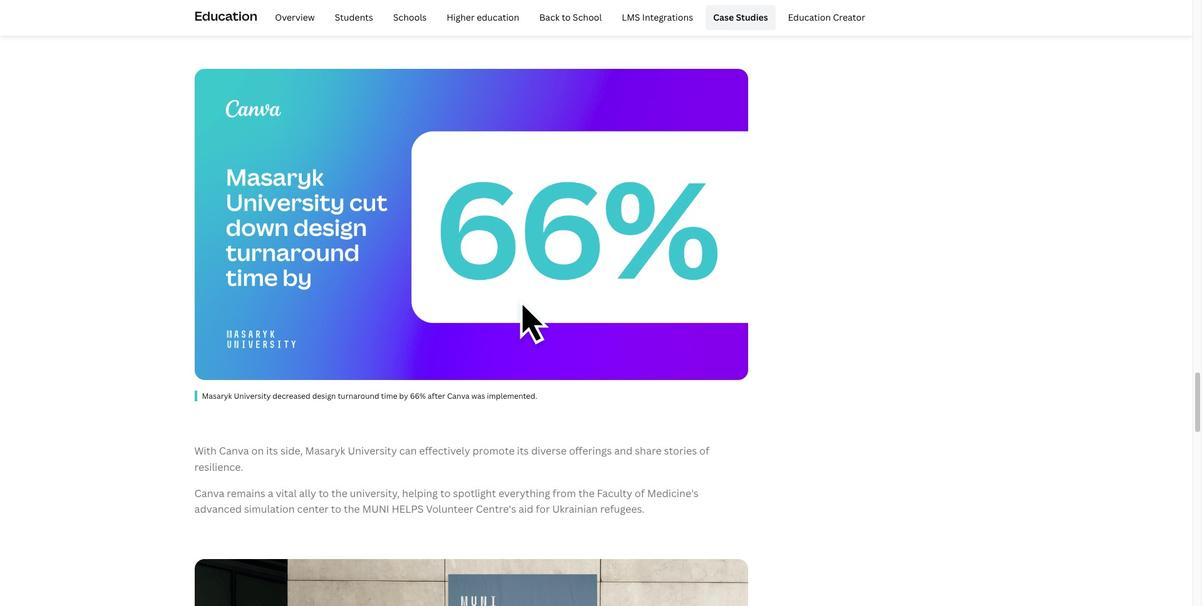 Task type: vqa. For each thing, say whether or not it's contained in the screenshot.
University,
yes



Task type: locate. For each thing, give the bounding box(es) containing it.
education for education
[[194, 7, 258, 24]]

university left decreased
[[234, 391, 271, 402]]

advanced
[[194, 502, 242, 516]]

1 vertical spatial of
[[635, 486, 645, 500]]

masaryk up with
[[202, 391, 232, 402]]

turnaround
[[338, 391, 379, 402]]

canva up resilience.
[[219, 444, 249, 458]]

masaryk right side,
[[305, 444, 345, 458]]

offerings
[[569, 444, 612, 458]]

canva remains a vital ally to the university, helping to spotlight everything from the faculty of medicine's advanced simulation center to the muni helps volunteer centre's aid for ukrainian refugees.
[[194, 486, 699, 516]]

design
[[312, 391, 336, 402]]

back to school link
[[532, 5, 610, 30]]

centre's
[[476, 502, 516, 516]]

1 vertical spatial university
[[348, 444, 397, 458]]

students
[[335, 11, 373, 23]]

its
[[266, 444, 278, 458], [517, 444, 529, 458]]

can
[[399, 444, 417, 458]]

decreased
[[273, 391, 310, 402]]

1 vertical spatial canva
[[219, 444, 249, 458]]

0 vertical spatial of
[[700, 444, 710, 458]]

66%
[[410, 391, 426, 402]]

1 horizontal spatial education
[[788, 11, 831, 23]]

refugees.
[[600, 502, 645, 516]]

with canva on its side, masaryk university can effectively promote its diverse offerings and share stories of resilience.
[[194, 444, 710, 474]]

0 horizontal spatial education
[[194, 7, 258, 24]]

of up refugees.
[[635, 486, 645, 500]]

canva inside with canva on its side, masaryk university can effectively promote its diverse offerings and share stories of resilience.
[[219, 444, 249, 458]]

menu bar
[[263, 5, 873, 30]]

its right on
[[266, 444, 278, 458]]

1 horizontal spatial of
[[700, 444, 710, 458]]

1 its from the left
[[266, 444, 278, 458]]

and
[[614, 444, 633, 458]]

overview link
[[268, 5, 322, 30]]

its left diverse
[[517, 444, 529, 458]]

1 vertical spatial masaryk
[[305, 444, 345, 458]]

for
[[536, 502, 550, 516]]

aid
[[519, 502, 533, 516]]

center
[[297, 502, 329, 516]]

menu bar containing overview
[[263, 5, 873, 30]]

schools link
[[386, 5, 434, 30]]

1 horizontal spatial its
[[517, 444, 529, 458]]

from
[[553, 486, 576, 500]]

university
[[234, 391, 271, 402], [348, 444, 397, 458]]

canva up advanced
[[194, 486, 224, 500]]

education inside menu bar
[[788, 11, 831, 23]]

0 vertical spatial university
[[234, 391, 271, 402]]

students link
[[327, 5, 381, 30]]

of
[[700, 444, 710, 458], [635, 486, 645, 500]]

to right back
[[562, 11, 571, 23]]

stories
[[664, 444, 697, 458]]

education creator
[[788, 11, 866, 23]]

the
[[331, 486, 348, 500], [579, 486, 595, 500], [344, 502, 360, 516]]

2 vertical spatial canva
[[194, 486, 224, 500]]

side,
[[281, 444, 303, 458]]

ukrainian
[[553, 502, 598, 516]]

to right ally
[[319, 486, 329, 500]]

to
[[562, 11, 571, 23], [319, 486, 329, 500], [440, 486, 451, 500], [331, 502, 341, 516]]

canva left the was
[[447, 391, 470, 402]]

education for education creator
[[788, 11, 831, 23]]

university,
[[350, 486, 400, 500]]

0 horizontal spatial masaryk
[[202, 391, 232, 402]]

spotlight
[[453, 486, 496, 500]]

1 horizontal spatial masaryk
[[305, 444, 345, 458]]

case studies
[[713, 11, 768, 23]]

of inside with canva on its side, masaryk university can effectively promote its diverse offerings and share stories of resilience.
[[700, 444, 710, 458]]

0 horizontal spatial its
[[266, 444, 278, 458]]

the right ally
[[331, 486, 348, 500]]

to up volunteer
[[440, 486, 451, 500]]

0 horizontal spatial university
[[234, 391, 271, 402]]

0 vertical spatial canva
[[447, 391, 470, 402]]

resilience.
[[194, 460, 243, 474]]

education
[[194, 7, 258, 24], [788, 11, 831, 23]]

ally
[[299, 486, 316, 500]]

lms integrations link
[[615, 5, 701, 30]]

university left can
[[348, 444, 397, 458]]

canva
[[447, 391, 470, 402], [219, 444, 249, 458], [194, 486, 224, 500]]

1 horizontal spatial university
[[348, 444, 397, 458]]

diverse
[[531, 444, 567, 458]]

with
[[194, 444, 217, 458]]

studies
[[736, 11, 768, 23]]

back
[[539, 11, 560, 23]]

masaryk
[[202, 391, 232, 402], [305, 444, 345, 458]]

time
[[381, 391, 397, 402]]

education creator link
[[781, 5, 873, 30]]

0 horizontal spatial of
[[635, 486, 645, 500]]

of right "stories"
[[700, 444, 710, 458]]

by
[[399, 391, 408, 402]]



Task type: describe. For each thing, give the bounding box(es) containing it.
helping
[[402, 486, 438, 500]]

helps
[[392, 502, 424, 516]]

higher education link
[[439, 5, 527, 30]]

faculty
[[597, 486, 632, 500]]

after
[[428, 391, 445, 402]]

case studies link
[[706, 5, 776, 30]]

remains
[[227, 486, 265, 500]]

education
[[477, 11, 519, 23]]

was
[[472, 391, 485, 402]]

effectively
[[419, 444, 470, 458]]

university inside with canva on its side, masaryk university can effectively promote its diverse offerings and share stories of resilience.
[[348, 444, 397, 458]]

school
[[573, 11, 602, 23]]

promote
[[473, 444, 515, 458]]

muni
[[362, 502, 389, 516]]

share
[[635, 444, 662, 458]]

schools
[[393, 11, 427, 23]]

2 its from the left
[[517, 444, 529, 458]]

to inside menu bar
[[562, 11, 571, 23]]

to right center
[[331, 502, 341, 516]]

volunteer
[[426, 502, 474, 516]]

integrations
[[642, 11, 693, 23]]

masaryk university decreased design turnaround time by 66% after canva was implemented.
[[202, 391, 537, 402]]

canva inside "canva remains a vital ally to the university, helping to spotlight everything from the faculty of medicine's advanced simulation center to the muni helps volunteer centre's aid for ukrainian refugees."
[[194, 486, 224, 500]]

of inside "canva remains a vital ally to the university, helping to spotlight everything from the faculty of medicine's advanced simulation center to the muni helps volunteer centre's aid for ukrainian refugees."
[[635, 486, 645, 500]]

0 vertical spatial masaryk
[[202, 391, 232, 402]]

higher education
[[447, 11, 519, 23]]

the up ukrainian
[[579, 486, 595, 500]]

on
[[251, 444, 264, 458]]

case
[[713, 11, 734, 23]]

back to school
[[539, 11, 602, 23]]

lms
[[622, 11, 640, 23]]

medicine's
[[647, 486, 699, 500]]

simulation
[[244, 502, 295, 516]]

a
[[268, 486, 273, 500]]

lms integrations
[[622, 11, 693, 23]]

creator
[[833, 11, 866, 23]]

everything
[[499, 486, 550, 500]]

higher
[[447, 11, 475, 23]]

vital
[[276, 486, 297, 500]]

implemented.
[[487, 391, 537, 402]]

masaryk inside with canva on its side, masaryk university can effectively promote its diverse offerings and share stories of resilience.
[[305, 444, 345, 458]]

overview
[[275, 11, 315, 23]]

the left muni
[[344, 502, 360, 516]]



